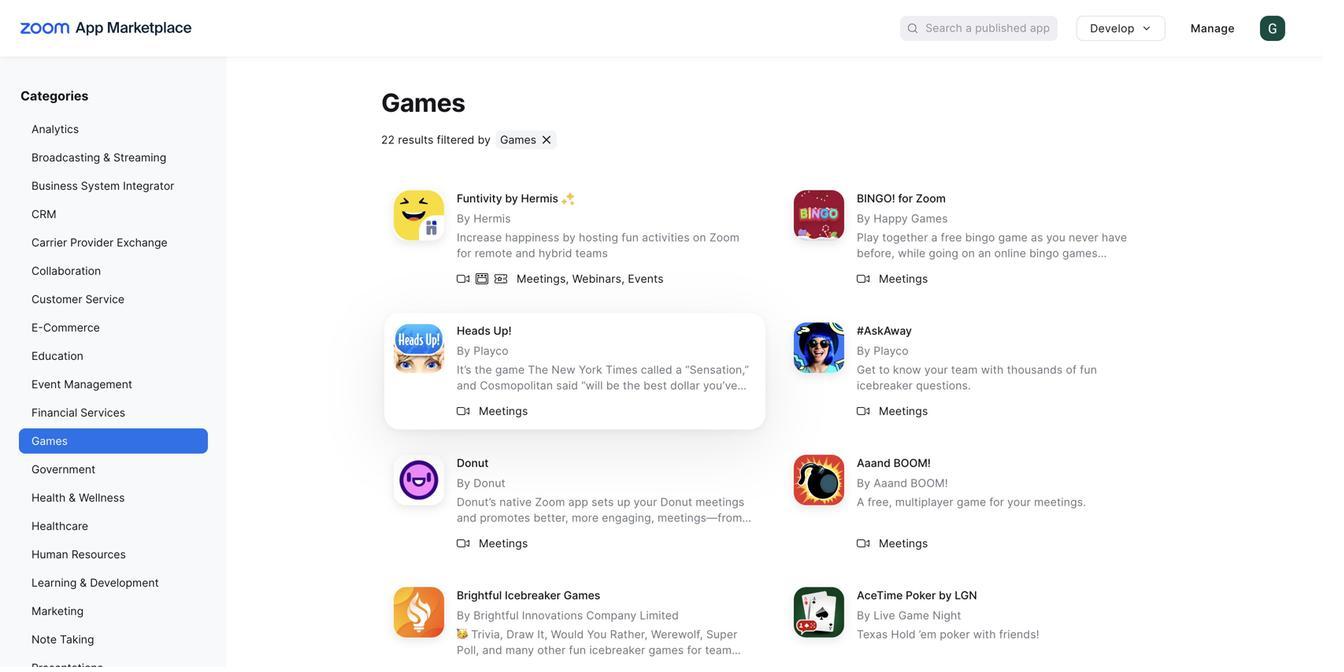 Task type: vqa. For each thing, say whether or not it's contained in the screenshot.
Flexera within By Flexera License Optimization through insights and actions. Reclaim user licenses that are not active
no



Task type: locate. For each thing, give the bounding box(es) containing it.
game
[[999, 231, 1028, 244], [496, 363, 525, 376], [957, 495, 987, 509]]

"will
[[582, 379, 603, 392]]

game inside bingo! for zoom by happy games play together a free bingo game as you never have before, while going on an online bingo games adventure, in bingo app for zoom.
[[999, 231, 1028, 244]]

event
[[32, 378, 61, 391]]

search a published app element
[[901, 16, 1058, 41]]

increase
[[457, 231, 502, 244]]

the down times
[[623, 379, 641, 392]]

for down werewolf,
[[687, 644, 702, 657]]

0 horizontal spatial a
[[676, 363, 682, 376]]

filtered
[[437, 133, 475, 146]]

& up business system integrator
[[103, 151, 110, 164]]

native
[[500, 495, 532, 509]]

zoom inside bingo! for zoom by happy games play together a free bingo game as you never have before, while going on an online bingo games adventure, in bingo app for zoom.
[[916, 192, 946, 205]]

health & wellness
[[32, 491, 125, 505]]

meetings down the know
[[879, 404, 928, 418]]

heads
[[457, 324, 491, 337]]

government link
[[19, 457, 208, 482]]

1 horizontal spatial a
[[932, 231, 938, 244]]

icebreaker inside brightful icebreaker games by brightful innovations company limited 🥳 trivia, draw it, would you rather, werewolf, super poll, and many other fun icebreaker games for team building!
[[590, 644, 646, 657]]

1 horizontal spatial fun
[[622, 231, 639, 244]]

1 horizontal spatial icebreaker
[[857, 379, 913, 392]]

by inside 'heads up! by playco it's the game the new york times called a "sensation," and cosmopolitan said "will be the best dollar you've spent."'
[[457, 344, 471, 358]]

customer service
[[32, 293, 125, 306]]

game inside aaand boom! by aaand boom! a free, multiplayer game for your meetings.
[[957, 495, 987, 509]]

banner
[[0, 0, 1324, 57]]

games link
[[19, 429, 208, 454]]

collaboration
[[32, 264, 101, 278]]

on left an
[[962, 246, 975, 260]]

meetings down promotes
[[479, 537, 528, 550]]

brightful icebreaker games by brightful innovations company limited 🥳 trivia, draw it, would you rather, werewolf, super poll, and many other fun icebreaker games for team building!
[[457, 589, 738, 667]]

1 vertical spatial with
[[974, 628, 996, 641]]

1 vertical spatial &
[[69, 491, 76, 505]]

and inside 'heads up! by playco it's the game the new york times called a "sensation," and cosmopolitan said "will be the best dollar you've spent."'
[[457, 379, 477, 392]]

1 playco from the left
[[474, 344, 509, 358]]

a up the dollar
[[676, 363, 682, 376]]

free
[[941, 231, 962, 244]]

'em
[[919, 628, 937, 641]]

by inside acetime poker by lgn by live game night texas hold 'em poker with friends!
[[857, 609, 871, 622]]

2 playco from the left
[[874, 344, 909, 358]]

0 vertical spatial games
[[1063, 246, 1098, 260]]

be
[[606, 379, 620, 392]]

streaming
[[113, 151, 166, 164]]

1 vertical spatial the
[[623, 379, 641, 392]]

your right up
[[634, 495, 657, 509]]

the right it's
[[475, 363, 492, 376]]

games down never on the right top
[[1063, 246, 1098, 260]]

& down human resources
[[80, 576, 87, 590]]

1 horizontal spatial zoom
[[710, 231, 740, 244]]

0 vertical spatial hermis
[[521, 192, 559, 205]]

by left live
[[857, 609, 871, 622]]

2 horizontal spatial zoom
[[916, 192, 946, 205]]

0 horizontal spatial bingo
[[966, 231, 996, 244]]

you
[[587, 628, 607, 641]]

a left free
[[932, 231, 938, 244]]

for inside aaand boom! by aaand boom! a free, multiplayer game for your meetings.
[[990, 495, 1005, 509]]

werewolf,
[[651, 628, 703, 641]]

your left meetings.
[[1008, 495, 1031, 509]]

0 vertical spatial donut
[[457, 456, 489, 470]]

hermis
[[521, 192, 559, 205], [474, 212, 511, 225]]

boom!
[[894, 456, 931, 470], [911, 477, 948, 490]]

get
[[857, 363, 876, 376]]

free,
[[868, 495, 892, 509]]

app
[[969, 262, 990, 276]]

games up funtivity by hermis
[[500, 133, 537, 146]]

with left thousands
[[981, 363, 1004, 376]]

develop
[[1091, 22, 1135, 35]]

2 vertical spatial &
[[80, 576, 87, 590]]

& right 'health'
[[69, 491, 76, 505]]

team down super
[[705, 644, 732, 657]]

carrier
[[32, 236, 67, 249]]

bingo down the as
[[1030, 246, 1060, 260]]

team up questions.
[[952, 363, 978, 376]]

0 horizontal spatial icebreaker
[[590, 644, 646, 657]]

2 vertical spatial game
[[957, 495, 987, 509]]

1 horizontal spatial bingo
[[1030, 246, 1060, 260]]

business system integrator
[[32, 179, 174, 193]]

game
[[899, 609, 930, 622]]

with inside acetime poker by lgn by live game night texas hold 'em poker with friends!
[[974, 628, 996, 641]]

meetings.
[[1035, 495, 1087, 509]]

your inside #askaway by playco get to know your team with thousands of fun icebreaker questions.
[[925, 363, 948, 376]]

and inside donut by donut donut's native zoom app sets up your donut meetings and promotes better, more engaging, meetings—from anywhere.
[[457, 511, 477, 525]]

your
[[925, 363, 948, 376], [634, 495, 657, 509], [1008, 495, 1031, 509]]

by up play
[[857, 212, 871, 225]]

1 horizontal spatial team
[[952, 363, 978, 376]]

education
[[32, 349, 83, 363]]

hold
[[891, 628, 916, 641]]

1 vertical spatial games
[[649, 644, 684, 657]]

event management link
[[19, 372, 208, 397]]

game up cosmopolitan
[[496, 363, 525, 376]]

2 horizontal spatial &
[[103, 151, 110, 164]]

0 vertical spatial fun
[[622, 231, 639, 244]]

1 vertical spatial aaand
[[874, 477, 908, 490]]

for down increase on the top of the page
[[457, 246, 472, 260]]

services
[[80, 406, 125, 420]]

games for never
[[1063, 246, 1098, 260]]

playco up to
[[874, 344, 909, 358]]

0 horizontal spatial hermis
[[474, 212, 511, 225]]

meetings down while on the top right of the page
[[879, 272, 928, 285]]

1 vertical spatial fun
[[1080, 363, 1098, 376]]

1 vertical spatial donut
[[474, 477, 506, 490]]

icebreaker
[[857, 379, 913, 392], [590, 644, 646, 657]]

system
[[81, 179, 120, 193]]

zoom up better,
[[535, 495, 565, 509]]

by up a
[[857, 477, 871, 490]]

meetings down cosmopolitan
[[479, 404, 528, 418]]

zoom up free
[[916, 192, 946, 205]]

1 horizontal spatial your
[[925, 363, 948, 376]]

0 horizontal spatial fun
[[569, 644, 586, 657]]

friends!
[[1000, 628, 1040, 641]]

donut
[[457, 456, 489, 470], [474, 477, 506, 490], [661, 495, 693, 509]]

and down donut's
[[457, 511, 477, 525]]

game up 'online'
[[999, 231, 1028, 244]]

1 vertical spatial game
[[496, 363, 525, 376]]

by up donut's
[[457, 477, 471, 490]]

hermis inside the by hermis increase happiness by hosting fun activities on zoom for remote and hybrid teams
[[474, 212, 511, 225]]

games down werewolf,
[[649, 644, 684, 657]]

games
[[1063, 246, 1098, 260], [649, 644, 684, 657]]

hermis up happiness
[[521, 192, 559, 205]]

games up free
[[912, 212, 948, 225]]

by up night
[[939, 589, 952, 602]]

and down it's
[[457, 379, 477, 392]]

0 vertical spatial zoom
[[916, 192, 946, 205]]

0 horizontal spatial your
[[634, 495, 657, 509]]

0 vertical spatial with
[[981, 363, 1004, 376]]

marketing link
[[19, 599, 208, 624]]

bingo up an
[[966, 231, 996, 244]]

0 horizontal spatial &
[[69, 491, 76, 505]]

1 vertical spatial zoom
[[710, 231, 740, 244]]

0 vertical spatial team
[[952, 363, 978, 376]]

1 vertical spatial on
[[962, 246, 975, 260]]

never
[[1069, 231, 1099, 244]]

#askaway
[[857, 324, 912, 337]]

team inside #askaway by playco get to know your team with thousands of fun icebreaker questions.
[[952, 363, 978, 376]]

0 horizontal spatial on
[[693, 231, 707, 244]]

playco inside #askaway by playco get to know your team with thousands of fun icebreaker questions.
[[874, 344, 909, 358]]

1 horizontal spatial games
[[1063, 246, 1098, 260]]

games inside bingo! for zoom by happy games play together a free bingo game as you never have before, while going on an online bingo games adventure, in bingo app for zoom.
[[912, 212, 948, 225]]

1 horizontal spatial &
[[80, 576, 87, 590]]

integrator
[[123, 179, 174, 193]]

playco down the up!
[[474, 344, 509, 358]]

games inside brightful icebreaker games by brightful innovations company limited 🥳 trivia, draw it, would you rather, werewolf, super poll, and many other fun icebreaker games for team building!
[[649, 644, 684, 657]]

0 vertical spatial game
[[999, 231, 1028, 244]]

wellness
[[79, 491, 125, 505]]

hermis up increase on the top of the page
[[474, 212, 511, 225]]

1 vertical spatial boom!
[[911, 477, 948, 490]]

for left meetings.
[[990, 495, 1005, 509]]

1 horizontal spatial hermis
[[521, 192, 559, 205]]

zoom
[[916, 192, 946, 205], [710, 231, 740, 244], [535, 495, 565, 509]]

by inside aaand boom! by aaand boom! a free, multiplayer game for your meetings.
[[857, 477, 871, 490]]

poker
[[906, 589, 936, 602]]

by right funtivity
[[505, 192, 518, 205]]

2 horizontal spatial your
[[1008, 495, 1031, 509]]

and down trivia,
[[483, 644, 503, 657]]

categories button
[[19, 88, 208, 117]]

2 vertical spatial zoom
[[535, 495, 565, 509]]

on
[[693, 231, 707, 244], [962, 246, 975, 260]]

and inside the by hermis increase happiness by hosting fun activities on zoom for remote and hybrid teams
[[516, 246, 536, 260]]

on right activities at the top
[[693, 231, 707, 244]]

2 horizontal spatial fun
[[1080, 363, 1098, 376]]

0 vertical spatial icebreaker
[[857, 379, 913, 392]]

your up questions.
[[925, 363, 948, 376]]

meetings down multiplayer
[[879, 537, 928, 550]]

games inside bingo! for zoom by happy games play together a free bingo game as you never have before, while going on an online bingo games adventure, in bingo app for zoom.
[[1063, 246, 1098, 260]]

more
[[572, 511, 599, 525]]

aaand boom! by aaand boom! a free, multiplayer game for your meetings.
[[857, 456, 1087, 509]]

webinars,
[[572, 272, 625, 285]]

best
[[644, 379, 667, 392]]

playco inside 'heads up! by playco it's the game the new york times called a "sensation," and cosmopolitan said "will be the best dollar you've spent."'
[[474, 344, 509, 358]]

0 vertical spatial boom!
[[894, 456, 931, 470]]

playco
[[474, 344, 509, 358], [874, 344, 909, 358]]

anywhere.
[[457, 527, 512, 540]]

broadcasting & streaming link
[[19, 145, 208, 170]]

spent."
[[457, 395, 494, 408]]

2 vertical spatial fun
[[569, 644, 586, 657]]

0 horizontal spatial team
[[705, 644, 732, 657]]

"sensation,"
[[686, 363, 749, 376]]

1 vertical spatial hermis
[[474, 212, 511, 225]]

fun inside the by hermis increase happiness by hosting fun activities on zoom for remote and hybrid teams
[[622, 231, 639, 244]]

by up the hybrid
[[563, 231, 576, 244]]

1 vertical spatial icebreaker
[[590, 644, 646, 657]]

games down financial
[[32, 435, 68, 448]]

zoom right activities at the top
[[710, 231, 740, 244]]

a
[[857, 495, 865, 509]]

1 horizontal spatial game
[[957, 495, 987, 509]]

night
[[933, 609, 962, 622]]

1 vertical spatial bingo
[[1030, 246, 1060, 260]]

live
[[874, 609, 896, 622]]

company
[[587, 609, 637, 622]]

fun down would
[[569, 644, 586, 657]]

financial services link
[[19, 400, 208, 425]]

team
[[952, 363, 978, 376], [705, 644, 732, 657]]

fun right of
[[1080, 363, 1098, 376]]

1 vertical spatial brightful
[[474, 609, 519, 622]]

super
[[707, 628, 738, 641]]

0 horizontal spatial game
[[496, 363, 525, 376]]

by up it's
[[457, 344, 471, 358]]

and inside brightful icebreaker games by brightful innovations company limited 🥳 trivia, draw it, would you rather, werewolf, super poll, and many other fun icebreaker games for team building!
[[483, 644, 503, 657]]

by up 🥳
[[457, 609, 471, 622]]

hosting
[[579, 231, 619, 244]]

& for health
[[69, 491, 76, 505]]

with right poker
[[974, 628, 996, 641]]

1 horizontal spatial on
[[962, 246, 975, 260]]

& for learning
[[80, 576, 87, 590]]

by up get
[[857, 344, 871, 358]]

games up company
[[564, 589, 601, 602]]

human resources link
[[19, 542, 208, 567]]

broadcasting
[[32, 151, 100, 164]]

by up increase on the top of the page
[[457, 212, 471, 225]]

by inside the by hermis increase happiness by hosting fun activities on zoom for remote and hybrid teams
[[457, 212, 471, 225]]

fun right 'hosting'
[[622, 231, 639, 244]]

0 horizontal spatial playco
[[474, 344, 509, 358]]

and down happiness
[[516, 246, 536, 260]]

1 vertical spatial team
[[705, 644, 732, 657]]

games button
[[496, 130, 557, 149]]

app
[[569, 495, 589, 509]]

meetings for games
[[879, 272, 928, 285]]

0 horizontal spatial games
[[649, 644, 684, 657]]

0 vertical spatial &
[[103, 151, 110, 164]]

0 horizontal spatial the
[[475, 363, 492, 376]]

game right multiplayer
[[957, 495, 987, 509]]

activities
[[642, 231, 690, 244]]

brightful
[[457, 589, 502, 602], [474, 609, 519, 622]]

by inside the by hermis increase happiness by hosting fun activities on zoom for remote and hybrid teams
[[563, 231, 576, 244]]

0 vertical spatial on
[[693, 231, 707, 244]]

2 horizontal spatial game
[[999, 231, 1028, 244]]

your inside donut by donut donut's native zoom app sets up your donut meetings and promotes better, more engaging, meetings—from anywhere.
[[634, 495, 657, 509]]

1 vertical spatial a
[[676, 363, 682, 376]]

icebreaker down to
[[857, 379, 913, 392]]

0 horizontal spatial zoom
[[535, 495, 565, 509]]

icebreaker down rather,
[[590, 644, 646, 657]]

0 vertical spatial a
[[932, 231, 938, 244]]

manage
[[1191, 22, 1235, 35]]

0 vertical spatial bingo
[[966, 231, 996, 244]]

1 horizontal spatial playco
[[874, 344, 909, 358]]

#askaway by playco get to know your team with thousands of fun icebreaker questions.
[[857, 324, 1098, 392]]

cosmopolitan
[[480, 379, 553, 392]]

by inside bingo! for zoom by happy games play together a free bingo game as you never have before, while going on an online bingo games adventure, in bingo app for zoom.
[[857, 212, 871, 225]]

commerce
[[43, 321, 100, 334]]



Task type: describe. For each thing, give the bounding box(es) containing it.
questions.
[[917, 379, 972, 392]]

22 results filtered by
[[381, 133, 491, 146]]

Search text field
[[926, 17, 1058, 40]]

play
[[857, 231, 879, 244]]

a inside 'heads up! by playco it's the game the new york times called a "sensation," and cosmopolitan said "will be the best dollar you've spent."'
[[676, 363, 682, 376]]

said
[[556, 379, 578, 392]]

by inside acetime poker by lgn by live game night texas hold 'em poker with friends!
[[939, 589, 952, 602]]

by right filtered
[[478, 133, 491, 146]]

meetings for zoom
[[479, 537, 528, 550]]

rather,
[[610, 628, 648, 641]]

meetings for the
[[479, 404, 528, 418]]

going
[[929, 246, 959, 260]]

customer
[[32, 293, 82, 306]]

categories
[[20, 88, 89, 104]]

bingo! for zoom by happy games play together a free bingo game as you never have before, while going on an online bingo games adventure, in bingo app for zoom.
[[857, 192, 1128, 276]]

by inside donut by donut donut's native zoom app sets up your donut meetings and promotes better, more engaging, meetings—from anywhere.
[[457, 477, 471, 490]]

called
[[641, 363, 673, 376]]

online
[[995, 246, 1027, 260]]

poll,
[[457, 644, 479, 657]]

& for broadcasting
[[103, 151, 110, 164]]

together
[[883, 231, 929, 244]]

healthcare
[[32, 520, 88, 533]]

icebreaker inside #askaway by playco get to know your team with thousands of fun icebreaker questions.
[[857, 379, 913, 392]]

funtivity by hermis
[[457, 192, 559, 205]]

for inside the by hermis increase happiness by hosting fun activities on zoom for remote and hybrid teams
[[457, 246, 472, 260]]

games inside 'games' link
[[32, 435, 68, 448]]

marketing
[[32, 605, 84, 618]]

analytics link
[[19, 117, 208, 142]]

carrier provider exchange
[[32, 236, 168, 249]]

zoom inside the by hermis increase happiness by hosting fun activities on zoom for remote and hybrid teams
[[710, 231, 740, 244]]

results
[[398, 133, 434, 146]]

york
[[579, 363, 603, 376]]

games up results
[[381, 87, 465, 118]]

funtivity
[[457, 192, 502, 205]]

crm
[[32, 208, 56, 221]]

learning & development link
[[19, 570, 208, 596]]

have
[[1102, 231, 1128, 244]]

for down 'online'
[[993, 262, 1008, 276]]

banner containing develop
[[0, 0, 1324, 57]]

thousands
[[1007, 363, 1063, 376]]

government
[[32, 463, 95, 476]]

of
[[1066, 363, 1077, 376]]

dollar
[[671, 379, 700, 392]]

manage button
[[1179, 16, 1248, 41]]

financial services
[[32, 406, 125, 420]]

would
[[551, 628, 584, 641]]

meetings,
[[517, 272, 569, 285]]

service
[[85, 293, 125, 306]]

games for rather,
[[649, 644, 684, 657]]

customer service link
[[19, 287, 208, 312]]

lgn
[[955, 589, 978, 602]]

resources
[[71, 548, 126, 561]]

games inside brightful icebreaker games by brightful innovations company limited 🥳 trivia, draw it, would you rather, werewolf, super poll, and many other fun icebreaker games for team building!
[[564, 589, 601, 602]]

before,
[[857, 246, 895, 260]]

22
[[381, 133, 395, 146]]

for inside brightful icebreaker games by brightful innovations company limited 🥳 trivia, draw it, would you rather, werewolf, super poll, and many other fun icebreaker games for team building!
[[687, 644, 702, 657]]

business
[[32, 179, 78, 193]]

acetime poker by lgn by live game night texas hold 'em poker with friends!
[[857, 589, 1040, 641]]

2 vertical spatial donut
[[661, 495, 693, 509]]

up
[[617, 495, 631, 509]]

bingo
[[930, 262, 965, 276]]

fun inside brightful icebreaker games by brightful innovations company limited 🥳 trivia, draw it, would you rather, werewolf, super poll, and many other fun icebreaker games for team building!
[[569, 644, 586, 657]]

teams
[[576, 246, 608, 260]]

draw
[[507, 628, 534, 641]]

limited
[[640, 609, 679, 622]]

by inside #askaway by playco get to know your team with thousands of fun icebreaker questions.
[[857, 344, 871, 358]]

zoom inside donut by donut donut's native zoom app sets up your donut meetings and promotes better, more engaging, meetings—from anywhere.
[[535, 495, 565, 509]]

development
[[90, 576, 159, 590]]

exchange
[[117, 236, 168, 249]]

on inside the by hermis increase happiness by hosting fun activities on zoom for remote and hybrid teams
[[693, 231, 707, 244]]

to
[[879, 363, 890, 376]]

meetings for a
[[879, 537, 928, 550]]

on inside bingo! for zoom by happy games play together a free bingo game as you never have before, while going on an online bingo games adventure, in bingo app for zoom.
[[962, 246, 975, 260]]

a inside bingo! for zoom by happy games play together a free bingo game as you never have before, while going on an online bingo games adventure, in bingo app for zoom.
[[932, 231, 938, 244]]

new
[[552, 363, 576, 376]]

business system integrator link
[[19, 173, 208, 199]]

fun inside #askaway by playco get to know your team with thousands of fun icebreaker questions.
[[1080, 363, 1098, 376]]

up!
[[494, 324, 512, 337]]

happiness
[[505, 231, 560, 244]]

other
[[538, 644, 566, 657]]

your inside aaand boom! by aaand boom! a free, multiplayer game for your meetings.
[[1008, 495, 1031, 509]]

you've
[[703, 379, 738, 392]]

team inside brightful icebreaker games by brightful innovations company limited 🥳 trivia, draw it, would you rather, werewolf, super poll, and many other fun icebreaker games for team building!
[[705, 644, 732, 657]]

health
[[32, 491, 66, 505]]

it,
[[538, 628, 548, 641]]

poker
[[940, 628, 970, 641]]

bingo!
[[857, 192, 896, 205]]

financial
[[32, 406, 77, 420]]

game inside 'heads up! by playco it's the game the new york times called a "sensation," and cosmopolitan said "will be the best dollar you've spent."'
[[496, 363, 525, 376]]

e-
[[32, 321, 43, 334]]

events
[[628, 272, 664, 285]]

many
[[506, 644, 534, 657]]

by inside brightful icebreaker games by brightful innovations company limited 🥳 trivia, draw it, would you rather, werewolf, super poll, and many other fun icebreaker games for team building!
[[457, 609, 471, 622]]

games inside games button
[[500, 133, 537, 146]]

learning
[[32, 576, 77, 590]]

meetings for know
[[879, 404, 928, 418]]

heads up! by playco it's the game the new york times called a "sensation," and cosmopolitan said "will be the best dollar you've spent."
[[457, 324, 749, 408]]

while
[[898, 246, 926, 260]]

it's
[[457, 363, 472, 376]]

1 horizontal spatial the
[[623, 379, 641, 392]]

happy
[[874, 212, 908, 225]]

event management
[[32, 378, 132, 391]]

🥳
[[457, 628, 468, 641]]

provider
[[70, 236, 114, 249]]

with inside #askaway by playco get to know your team with thousands of fun icebreaker questions.
[[981, 363, 1004, 376]]

0 vertical spatial aaand
[[857, 456, 891, 470]]

times
[[606, 363, 638, 376]]

the
[[528, 363, 549, 376]]

analytics
[[32, 123, 79, 136]]

for up happy
[[899, 192, 913, 205]]

0 vertical spatial the
[[475, 363, 492, 376]]

an
[[979, 246, 992, 260]]

remote
[[475, 246, 513, 260]]

0 vertical spatial brightful
[[457, 589, 502, 602]]

by hermis increase happiness by hosting fun activities on zoom for remote and hybrid teams
[[457, 212, 740, 260]]

multiplayer
[[896, 495, 954, 509]]



